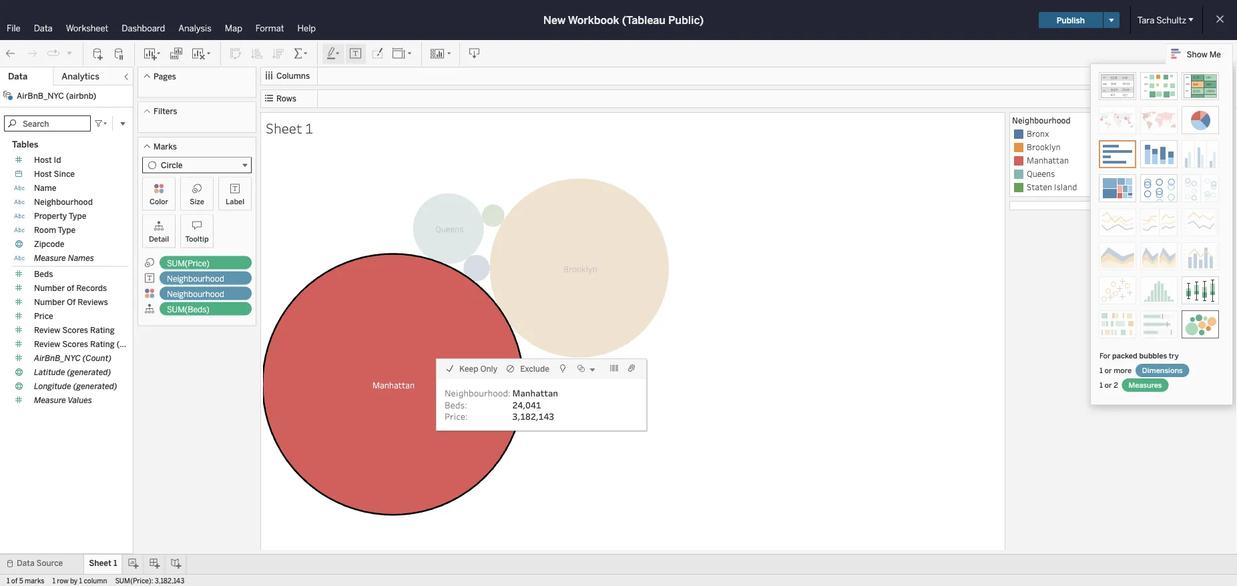 Task type: locate. For each thing, give the bounding box(es) containing it.
1 vertical spatial airbnb_nyc
[[34, 354, 81, 363]]

number down beds
[[34, 284, 65, 293]]

1 vertical spatial of
[[11, 577, 18, 585]]

1 vertical spatial host
[[34, 169, 52, 179]]

sheet 1 up 'column'
[[89, 559, 117, 569]]

keep only
[[460, 364, 498, 374]]

view data... image
[[609, 363, 620, 374]]

0 vertical spatial sheet
[[266, 119, 302, 137]]

2 rating from the top
[[90, 340, 115, 349]]

data up 1 of 5 marks
[[17, 559, 34, 569]]

1 measure from the top
[[34, 254, 66, 263]]

or left 2
[[1105, 381, 1113, 390]]

recommended image
[[1100, 72, 1137, 100], [1100, 140, 1137, 168]]

undo image
[[4, 47, 17, 60]]

1 or from the top
[[1105, 366, 1113, 375]]

0 vertical spatial scores
[[62, 326, 88, 335]]

file
[[7, 23, 21, 33]]

analytics
[[62, 71, 99, 82]]

manhattan option
[[1013, 154, 1116, 168]]

pause auto updates image
[[113, 47, 126, 60]]

longitude
[[34, 382, 71, 391]]

review
[[34, 326, 60, 335], [34, 340, 60, 349]]

1 scores from the top
[[62, 326, 88, 335]]

1 vertical spatial scores
[[62, 340, 88, 349]]

1 horizontal spatial manhattan
[[1027, 155, 1070, 166]]

0 vertical spatial of
[[67, 284, 74, 293]]

2 host from the top
[[34, 169, 52, 179]]

0 vertical spatial number
[[34, 284, 65, 293]]

1 vertical spatial number
[[34, 298, 65, 307]]

scores down review scores rating
[[62, 340, 88, 349]]

1 vertical spatial sheet
[[89, 559, 112, 569]]

type down "property type"
[[58, 225, 76, 235]]

measure values
[[34, 396, 92, 406]]

0 vertical spatial manhattan
[[1027, 155, 1070, 166]]

number up price
[[34, 298, 65, 307]]

tara
[[1138, 15, 1155, 25]]

measure for measure values
[[34, 396, 66, 406]]

marks. press enter to open the view data window.. use arrow keys to navigate data visualization elements. image
[[263, 144, 669, 550]]

type
[[69, 211, 86, 221], [58, 225, 76, 235]]

measures
[[1129, 381, 1163, 390]]

neighbourhood:
[[445, 387, 511, 399]]

staten
[[1027, 182, 1053, 193]]

0 horizontal spatial sheet
[[89, 559, 112, 569]]

clear sheet image
[[191, 47, 212, 60]]

data down the undo icon
[[8, 71, 28, 82]]

airbnb_nyc for airbnb_nyc (count)
[[34, 354, 81, 363]]

replay animation image
[[65, 49, 73, 57]]

of for 1
[[11, 577, 18, 585]]

1 rating from the top
[[90, 326, 115, 335]]

0 vertical spatial data
[[34, 23, 53, 33]]

new workbook (tableau public)
[[544, 14, 704, 26]]

type for room type
[[58, 225, 76, 235]]

new data source image
[[92, 47, 105, 60]]

workbook
[[568, 14, 620, 26]]

latitude
[[34, 368, 65, 377]]

1 vertical spatial recommended image
[[1100, 140, 1137, 168]]

sheet up 'column'
[[89, 559, 112, 569]]

1 vertical spatial type
[[58, 225, 76, 235]]

0 vertical spatial rating
[[90, 326, 115, 335]]

number of records
[[34, 284, 107, 293]]

data
[[34, 23, 53, 33], [8, 71, 28, 82], [17, 559, 34, 569]]

measure down zipcode
[[34, 254, 66, 263]]

0 vertical spatial host
[[34, 155, 52, 165]]

scores for review scores rating
[[62, 326, 88, 335]]

(count)
[[83, 354, 112, 363]]

0 vertical spatial measure
[[34, 254, 66, 263]]

0 vertical spatial recommended image
[[1100, 72, 1137, 100]]

airbnb_nyc up search text box
[[17, 91, 64, 101]]

marks
[[154, 142, 177, 151]]

more
[[1114, 366, 1132, 375]]

dashboard
[[122, 23, 165, 33]]

1 left row
[[52, 577, 55, 585]]

sheet down rows
[[266, 119, 302, 137]]

1 vertical spatial rating
[[90, 340, 115, 349]]

0 horizontal spatial manhattan
[[513, 387, 558, 399]]

bronx option
[[1013, 128, 1116, 141]]

by
[[70, 577, 78, 585]]

format workbook image
[[371, 47, 384, 60]]

1 horizontal spatial 3,182,143
[[513, 411, 554, 423]]

2 or from the top
[[1105, 381, 1113, 390]]

neighbourhood up bronx
[[1013, 115, 1071, 126]]

1 down columns
[[305, 119, 313, 137]]

0 vertical spatial sheet 1
[[266, 119, 313, 137]]

rating up (count)
[[90, 340, 115, 349]]

price:
[[445, 411, 468, 423]]

scores
[[62, 326, 88, 335], [62, 340, 88, 349]]

publish
[[1057, 15, 1086, 25]]

0 vertical spatial or
[[1105, 366, 1113, 375]]

measure
[[34, 254, 66, 263], [34, 396, 66, 406]]

2 measure from the top
[[34, 396, 66, 406]]

0 vertical spatial review
[[34, 326, 60, 335]]

beds:
[[445, 399, 468, 411]]

5
[[19, 577, 23, 585]]

1 row by 1 column
[[52, 577, 107, 585]]

neighbourhood: manhattan
[[445, 387, 558, 399]]

manhattan down brooklyn
[[1027, 155, 1070, 166]]

measure names
[[34, 254, 94, 263]]

2 scores from the top
[[62, 340, 88, 349]]

3,182,143
[[513, 411, 554, 423], [155, 577, 185, 585]]

manhattan down exclude
[[513, 387, 558, 399]]

(generated) up values
[[73, 382, 117, 391]]

host
[[34, 155, 52, 165], [34, 169, 52, 179]]

3,182,143 down neighbourhood: manhattan
[[513, 411, 554, 423]]

duplicate image
[[170, 47, 183, 60]]

new
[[544, 14, 566, 26]]

(generated) for longitude (generated)
[[73, 382, 117, 391]]

show/hide cards image
[[430, 47, 452, 60]]

rating up review scores rating (bin)
[[90, 326, 115, 335]]

data up replay animation image
[[34, 23, 53, 33]]

rating
[[90, 326, 115, 335], [90, 340, 115, 349]]

(airbnb)
[[66, 91, 96, 101]]

measure for measure names
[[34, 254, 66, 263]]

show me button
[[1166, 43, 1234, 64]]

number for number of records
[[34, 284, 65, 293]]

host up 'name'
[[34, 169, 52, 179]]

sort ascending image
[[251, 47, 264, 60]]

sort descending image
[[272, 47, 285, 60]]

public)
[[669, 14, 704, 26]]

1 or more
[[1100, 366, 1134, 375]]

scores up review scores rating (bin)
[[62, 326, 88, 335]]

1 vertical spatial measure
[[34, 396, 66, 406]]

0 horizontal spatial 3,182,143
[[155, 577, 185, 585]]

1 horizontal spatial sheet
[[266, 119, 302, 137]]

group members image
[[628, 363, 639, 374]]

since
[[54, 169, 75, 179]]

sheet
[[266, 119, 302, 137], [89, 559, 112, 569]]

0 vertical spatial type
[[69, 211, 86, 221]]

1 vertical spatial data
[[8, 71, 28, 82]]

keep only button
[[441, 359, 502, 378]]

1
[[305, 119, 313, 137], [1100, 366, 1104, 375], [1100, 381, 1104, 390], [114, 559, 117, 569], [7, 577, 10, 585], [52, 577, 55, 585], [79, 577, 82, 585]]

1 host from the top
[[34, 155, 52, 165]]

number
[[34, 284, 65, 293], [34, 298, 65, 307]]

1 left 5
[[7, 577, 10, 585]]

measure down longitude
[[34, 396, 66, 406]]

download image
[[468, 47, 482, 60]]

airbnb_nyc up latitude
[[34, 354, 81, 363]]

0 vertical spatial (generated)
[[67, 368, 111, 377]]

1 vertical spatial or
[[1105, 381, 1113, 390]]

1 vertical spatial (generated)
[[73, 382, 117, 391]]

or left more on the right
[[1105, 366, 1113, 375]]

analysis
[[179, 23, 212, 33]]

(generated) down (count)
[[67, 368, 111, 377]]

of left 5
[[11, 577, 18, 585]]

2 number from the top
[[34, 298, 65, 307]]

0 horizontal spatial of
[[11, 577, 18, 585]]

review up latitude
[[34, 340, 60, 349]]

1 horizontal spatial of
[[67, 284, 74, 293]]

island
[[1055, 182, 1078, 193]]

host left id
[[34, 155, 52, 165]]

brooklyn option
[[1013, 141, 1116, 154]]

neighbourhood down sum(price)
[[167, 274, 224, 284]]

3,182,143 right sum(price): on the left of page
[[155, 577, 185, 585]]

1 left 2
[[1100, 381, 1104, 390]]

sum(beds)
[[167, 305, 210, 314]]

2 review from the top
[[34, 340, 60, 349]]

or
[[1105, 366, 1113, 375], [1105, 381, 1113, 390]]

1 vertical spatial review
[[34, 340, 60, 349]]

type for property type
[[69, 211, 86, 221]]

airbnb_nyc
[[17, 91, 64, 101], [34, 354, 81, 363]]

manhattan
[[1027, 155, 1070, 166], [513, 387, 558, 399]]

2 vertical spatial data
[[17, 559, 34, 569]]

review for review scores rating
[[34, 326, 60, 335]]

review down price
[[34, 326, 60, 335]]

redo image
[[25, 47, 39, 60]]

1 number from the top
[[34, 284, 65, 293]]

of up number of reviews
[[67, 284, 74, 293]]

sheet 1 down rows
[[266, 119, 313, 137]]

1 recommended image from the top
[[1100, 72, 1137, 100]]

of
[[67, 284, 74, 293], [11, 577, 18, 585]]

1 vertical spatial 3,182,143
[[155, 577, 185, 585]]

size
[[190, 197, 204, 206]]

color
[[150, 197, 168, 206]]

property type
[[34, 211, 86, 221]]

type up room type at the top left
[[69, 211, 86, 221]]

sheet 1
[[266, 119, 313, 137], [89, 559, 117, 569]]

help
[[298, 23, 316, 33]]

1 review from the top
[[34, 326, 60, 335]]

number of reviews
[[34, 298, 108, 307]]

0 vertical spatial airbnb_nyc
[[17, 91, 64, 101]]

0 horizontal spatial sheet 1
[[89, 559, 117, 569]]

hide mark labels image
[[349, 47, 363, 60]]



Task type: describe. For each thing, give the bounding box(es) containing it.
neighbourhood up sum(beds)
[[167, 289, 224, 299]]

column
[[84, 577, 107, 585]]

format
[[256, 23, 284, 33]]

2 recommended image from the top
[[1100, 140, 1137, 168]]

data source
[[17, 559, 63, 569]]

1 right by
[[79, 577, 82, 585]]

1 down for
[[1100, 366, 1104, 375]]

(generated) for latitude (generated)
[[67, 368, 111, 377]]

fit image
[[392, 47, 414, 60]]

sum(price)
[[167, 259, 210, 268]]

2
[[1114, 381, 1119, 390]]

or for more
[[1105, 366, 1113, 375]]

zipcode
[[34, 239, 64, 249]]

source
[[36, 559, 63, 569]]

label
[[226, 197, 245, 206]]

airbnb_nyc (airbnb)
[[17, 91, 96, 101]]

columns
[[277, 71, 310, 81]]

values
[[68, 396, 92, 406]]

1 of 5 marks
[[7, 577, 44, 585]]

try
[[1170, 351, 1180, 360]]

map
[[225, 23, 242, 33]]

review for review scores rating (bin)
[[34, 340, 60, 349]]

property
[[34, 211, 67, 221]]

records
[[76, 284, 107, 293]]

1 or 2
[[1100, 381, 1121, 390]]

host since
[[34, 169, 75, 179]]

room
[[34, 225, 56, 235]]

beds
[[34, 270, 53, 279]]

for packed bubbles try
[[1100, 351, 1180, 360]]

staten island option
[[1013, 181, 1116, 194]]

staten island
[[1027, 182, 1078, 193]]

1 up sum(price): on the left of page
[[114, 559, 117, 569]]

airbnb_nyc (count)
[[34, 354, 112, 363]]

packed
[[1113, 351, 1138, 360]]

sum(price): 3,182,143
[[115, 577, 185, 585]]

new worksheet image
[[143, 47, 162, 60]]

name
[[34, 183, 56, 193]]

id
[[54, 155, 61, 165]]

neighbourhood up "property type"
[[34, 197, 93, 207]]

1 vertical spatial sheet 1
[[89, 559, 117, 569]]

0 vertical spatial 3,182,143
[[513, 411, 554, 423]]

marks
[[25, 577, 44, 585]]

tooltip
[[185, 234, 209, 244]]

review scores rating
[[34, 326, 115, 335]]

tara schultz
[[1138, 15, 1187, 25]]

1 horizontal spatial sheet 1
[[266, 119, 313, 137]]

of for number
[[67, 284, 74, 293]]

swap rows and columns image
[[229, 47, 242, 60]]

longitude (generated)
[[34, 382, 117, 391]]

only
[[481, 364, 498, 374]]

schultz
[[1157, 15, 1187, 25]]

bronx
[[1027, 128, 1050, 139]]

pages
[[154, 71, 176, 81]]

queens option
[[1013, 168, 1116, 181]]

manhattan inside "option"
[[1027, 155, 1070, 166]]

detail
[[149, 234, 169, 244]]

exclude button
[[502, 359, 554, 378]]

replay animation image
[[47, 47, 60, 60]]

host for host id
[[34, 155, 52, 165]]

worksheet
[[66, 23, 108, 33]]

latitude (generated)
[[34, 368, 111, 377]]

show
[[1188, 49, 1208, 59]]

show me
[[1188, 49, 1222, 59]]

scores for review scores rating (bin)
[[62, 340, 88, 349]]

airbnb_nyc for airbnb_nyc (airbnb)
[[17, 91, 64, 101]]

number for number of reviews
[[34, 298, 65, 307]]

(tableau
[[622, 14, 666, 26]]

keep
[[460, 364, 479, 374]]

host id
[[34, 155, 61, 165]]

24,041
[[513, 399, 541, 411]]

bubbles
[[1140, 351, 1168, 360]]

totals image
[[293, 47, 309, 60]]

highlight image
[[326, 47, 341, 60]]

host for host since
[[34, 169, 52, 179]]

tables
[[12, 139, 38, 150]]

exclude
[[521, 364, 550, 374]]

reviews
[[78, 298, 108, 307]]

(bin)
[[117, 340, 135, 349]]

collapse image
[[122, 73, 130, 81]]

of
[[67, 298, 76, 307]]

me
[[1210, 49, 1222, 59]]

queens
[[1027, 168, 1056, 179]]

price
[[34, 312, 53, 321]]

Search text field
[[4, 116, 91, 132]]

publish button
[[1039, 12, 1103, 28]]

filters
[[154, 107, 177, 116]]

dimensions
[[1143, 366, 1184, 375]]

1 vertical spatial manhattan
[[513, 387, 558, 399]]

rows
[[277, 94, 297, 104]]

room type
[[34, 225, 76, 235]]

brooklyn
[[1027, 142, 1061, 153]]

review scores rating (bin)
[[34, 340, 135, 349]]

or for 2
[[1105, 381, 1113, 390]]

for
[[1100, 351, 1111, 360]]

rating for review scores rating
[[90, 326, 115, 335]]

rating for review scores rating (bin)
[[90, 340, 115, 349]]

explain data image
[[558, 363, 568, 374]]

sum(price):
[[115, 577, 153, 585]]



Task type: vqa. For each thing, say whether or not it's contained in the screenshot.
"(bin)"
yes



